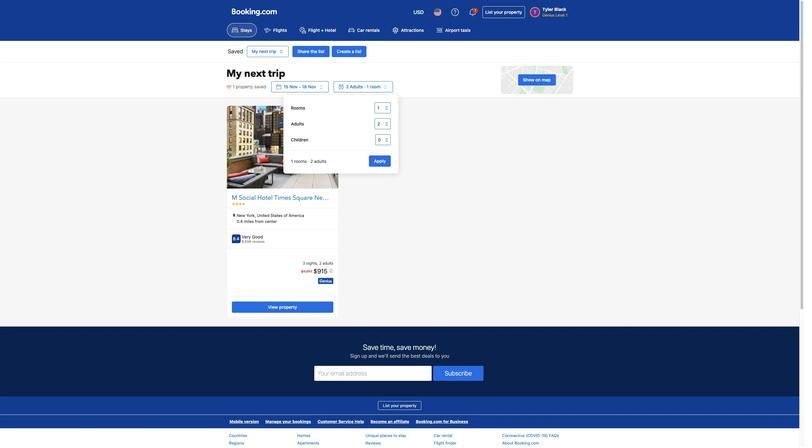 Task type: locate. For each thing, give the bounding box(es) containing it.
· for 1
[[365, 84, 366, 89]]

save
[[397, 343, 412, 352]]

hotel left times
[[258, 194, 273, 202]]

0 vertical spatial list your property
[[486, 9, 523, 15]]

next down flights link
[[259, 49, 268, 54]]

2 horizontal spatial your
[[494, 9, 504, 15]]

list right share
[[319, 49, 325, 54]]

1 horizontal spatial ·
[[365, 84, 366, 89]]

good
[[252, 234, 263, 240]]

list right a
[[356, 49, 362, 54]]

car rentals link
[[344, 23, 385, 37]]

1 property saved
[[233, 84, 266, 89]]

1 list from the left
[[319, 49, 325, 54]]

booking.com online hotel reservations image
[[232, 8, 277, 16]]

car left rentals
[[358, 28, 365, 33]]

create a list
[[337, 49, 362, 54]]

0 horizontal spatial nov
[[290, 84, 298, 89]]

children
[[291, 137, 309, 143]]

to inside save time, save money! sign up and we'll send the best deals to you
[[436, 353, 440, 359]]

car inside car rental flight finder
[[434, 433, 441, 438]]

1 vertical spatial ·
[[308, 159, 309, 164]]

1 right level
[[566, 13, 568, 17]]

1 horizontal spatial 2
[[320, 261, 322, 266]]

show on map
[[524, 77, 551, 83]]

1 horizontal spatial new
[[315, 194, 328, 202]]

to left stay
[[394, 433, 398, 438]]

usd
[[414, 9, 424, 15]]

1 horizontal spatial hotel
[[325, 28, 336, 33]]

list your property up affiliate
[[383, 403, 417, 408]]

0 vertical spatial car
[[358, 28, 365, 33]]

your
[[494, 9, 504, 15], [391, 403, 400, 408], [283, 419, 292, 424]]

1 horizontal spatial the
[[402, 353, 410, 359]]

attractions
[[401, 28, 424, 33]]

1 horizontal spatial my
[[252, 49, 258, 54]]

1 horizontal spatial nov
[[308, 84, 316, 89]]

1 vertical spatial flight
[[434, 441, 445, 446]]

reviews
[[366, 441, 381, 446]]

0 horizontal spatial ·
[[308, 159, 309, 164]]

0 horizontal spatial 2
[[311, 159, 313, 164]]

hotel for +
[[325, 28, 336, 33]]

stay
[[399, 433, 407, 438]]

list for share the list
[[319, 49, 325, 54]]

nights,
[[306, 261, 318, 266]]

flights link
[[260, 23, 292, 37]]

finder
[[446, 441, 457, 446]]

to left 'you'
[[436, 353, 440, 359]]

save time, save money! footer
[[0, 327, 800, 447]]

car inside car rentals link
[[358, 28, 365, 33]]

2 adults                                           · 1 room
[[346, 84, 381, 89]]

booking.com left for
[[416, 419, 443, 424]]

1 vertical spatial adults
[[291, 121, 304, 127]]

room
[[370, 84, 381, 89]]

coronavirus
[[503, 433, 525, 438]]

0 vertical spatial booking.com
[[416, 419, 443, 424]]

united
[[257, 213, 270, 218]]

scored  8.4 element
[[232, 235, 241, 243]]

trip up 15
[[268, 67, 286, 81]]

send
[[390, 353, 401, 359]]

apply
[[374, 159, 386, 164]]

flight
[[309, 28, 320, 33], [434, 441, 445, 446]]

list your property right 1 button
[[486, 9, 523, 15]]

0 horizontal spatial the
[[311, 49, 318, 54]]

0 horizontal spatial booking.com
[[416, 419, 443, 424]]

booking.com
[[416, 419, 443, 424], [515, 441, 540, 446]]

adults left room
[[350, 84, 363, 89]]

your inside manage your bookings link
[[283, 419, 292, 424]]

rooms
[[294, 159, 307, 164]]

share the list button
[[293, 46, 330, 57]]

1 inside 1 button
[[475, 8, 477, 13]]

+
[[321, 28, 324, 33]]

m social hotel times square new york
[[232, 194, 342, 202]]

1
[[475, 8, 477, 13], [566, 13, 568, 17], [233, 84, 235, 89], [367, 84, 369, 89], [291, 159, 293, 164]]

adults right rooms
[[314, 159, 327, 164]]

1 vertical spatial to
[[394, 433, 398, 438]]

1 left rooms
[[291, 159, 293, 164]]

property
[[505, 9, 523, 15], [236, 84, 253, 89], [279, 305, 297, 310], [401, 403, 417, 408]]

1 horizontal spatial list your property link
[[483, 6, 525, 18]]

countries link
[[229, 433, 248, 438]]

2 nov from the left
[[308, 84, 316, 89]]

car
[[358, 28, 365, 33], [434, 433, 441, 438]]

coronavirus (covid-19) faqs link
[[503, 433, 560, 438]]

a
[[352, 49, 355, 54]]

the inside button
[[311, 49, 318, 54]]

1 horizontal spatial adults
[[350, 84, 363, 89]]

list up become an affiliate
[[383, 403, 390, 408]]

navigation
[[227, 415, 472, 429]]

1 horizontal spatial list your property
[[486, 9, 523, 15]]

0 horizontal spatial flight
[[309, 28, 320, 33]]

the right share
[[311, 49, 318, 54]]

service
[[339, 419, 354, 424]]

0 horizontal spatial list
[[319, 49, 325, 54]]

· for 2
[[308, 159, 309, 164]]

flight down car rental link
[[434, 441, 445, 446]]

1 vertical spatial booking.com
[[515, 441, 540, 446]]

trip down flights link
[[269, 49, 277, 54]]

nov left the -
[[290, 84, 298, 89]]

adults down rooms
[[291, 121, 304, 127]]

· right rooms
[[308, 159, 309, 164]]

-
[[299, 84, 301, 89]]

$1,017
[[301, 269, 313, 274]]

hotel inside "flight + hotel" link
[[325, 28, 336, 33]]

stays link
[[227, 23, 257, 37]]

0 horizontal spatial your
[[283, 419, 292, 424]]

1 vertical spatial list your property link
[[378, 402, 422, 410]]

0.4
[[237, 219, 243, 224]]

saved
[[228, 48, 243, 55]]

2
[[346, 84, 349, 89], [311, 159, 313, 164], [320, 261, 322, 266]]

booking.com inside coronavirus (covid-19) faqs about booking.com
[[515, 441, 540, 446]]

map
[[542, 77, 551, 83]]

1 button
[[465, 5, 480, 20]]

1 horizontal spatial flight
[[434, 441, 445, 446]]

navigation containing mobile version
[[227, 415, 472, 429]]

0 vertical spatial my
[[252, 49, 258, 54]]

saved
[[255, 84, 266, 89]]

1 horizontal spatial list
[[356, 49, 362, 54]]

booking.com for business link
[[413, 415, 472, 429]]

new up the 0.4
[[237, 213, 245, 218]]

0 vertical spatial list
[[486, 9, 493, 15]]

1 vertical spatial list
[[383, 403, 390, 408]]

car left rental
[[434, 433, 441, 438]]

flight left +
[[309, 28, 320, 33]]

nov right 18
[[308, 84, 316, 89]]

1 vertical spatial your
[[391, 403, 400, 408]]

1 left room
[[367, 84, 369, 89]]

reviews link
[[366, 441, 381, 446]]

0 vertical spatial 2
[[346, 84, 349, 89]]

save time, save money! sign up and we'll send the best deals to you
[[350, 343, 450, 359]]

2 left room
[[346, 84, 349, 89]]

0 horizontal spatial list your property
[[383, 403, 417, 408]]

1 vertical spatial the
[[402, 353, 410, 359]]

hotel inside m social hotel times square new york link
[[258, 194, 273, 202]]

rental
[[442, 433, 453, 438]]

my up 1 property saved
[[227, 67, 242, 81]]

1 horizontal spatial list
[[486, 9, 493, 15]]

0 horizontal spatial list
[[383, 403, 390, 408]]

airport taxis
[[446, 28, 471, 33]]

1 horizontal spatial car
[[434, 433, 441, 438]]

1 vertical spatial hotel
[[258, 194, 273, 202]]

0 vertical spatial hotel
[[325, 28, 336, 33]]

2 vertical spatial your
[[283, 419, 292, 424]]

manage your bookings link
[[263, 415, 314, 429]]

0 vertical spatial to
[[436, 353, 440, 359]]

from  8,596 reviews element
[[242, 240, 265, 244]]

booking.com inside the booking.com for business link
[[416, 419, 443, 424]]

black
[[555, 7, 567, 12]]

8,596
[[242, 240, 252, 244]]

my next trip down flights link
[[252, 49, 277, 54]]

list right 1 button
[[486, 9, 493, 15]]

adults
[[314, 159, 327, 164], [323, 261, 334, 266]]

to inside "unique places to stay reviews"
[[394, 433, 398, 438]]

1 vertical spatial next
[[244, 67, 266, 81]]

your right the manage
[[283, 419, 292, 424]]

my next trip up saved
[[227, 67, 286, 81]]

1 horizontal spatial your
[[391, 403, 400, 408]]

your up an
[[391, 403, 400, 408]]

miles
[[244, 219, 254, 224]]

become
[[371, 419, 387, 424]]

reviews
[[253, 240, 265, 244]]

1 vertical spatial car
[[434, 433, 441, 438]]

on
[[536, 77, 541, 83]]

2 list from the left
[[356, 49, 362, 54]]

list your property link right 1 button
[[483, 6, 525, 18]]

2 up $915
[[320, 261, 322, 266]]

list
[[319, 49, 325, 54], [356, 49, 362, 54]]

0 vertical spatial adults
[[314, 159, 327, 164]]

hotel right +
[[325, 28, 336, 33]]

the down save
[[402, 353, 410, 359]]

new left york
[[315, 194, 328, 202]]

apply button
[[369, 156, 391, 167]]

adults up $915
[[323, 261, 334, 266]]

·
[[365, 84, 366, 89], [308, 159, 309, 164]]

property inside 'save time, save money!' footer
[[401, 403, 417, 408]]

0 vertical spatial trip
[[269, 49, 277, 54]]

level
[[556, 13, 565, 17]]

· left room
[[365, 84, 366, 89]]

the inside save time, save money! sign up and we'll send the best deals to you
[[402, 353, 410, 359]]

1 vertical spatial trip
[[268, 67, 286, 81]]

attractions link
[[388, 23, 429, 37]]

booking.com down coronavirus (covid-19) faqs link at right
[[515, 441, 540, 446]]

time,
[[381, 343, 395, 352]]

0 horizontal spatial hotel
[[258, 194, 273, 202]]

adults
[[350, 84, 363, 89], [291, 121, 304, 127]]

2 horizontal spatial 2
[[346, 84, 349, 89]]

my right saved
[[252, 49, 258, 54]]

list your property link up affiliate
[[378, 402, 422, 410]]

car rentals
[[358, 28, 380, 33]]

2 vertical spatial 2
[[320, 261, 322, 266]]

0 horizontal spatial to
[[394, 433, 398, 438]]

0 horizontal spatial car
[[358, 28, 365, 33]]

1 up airport taxis link at the top of page
[[475, 8, 477, 13]]

your right 1 button
[[494, 9, 504, 15]]

america
[[289, 213, 304, 218]]

0 vertical spatial next
[[259, 49, 268, 54]]

1 horizontal spatial to
[[436, 353, 440, 359]]

0 vertical spatial adults
[[350, 84, 363, 89]]

next up saved
[[244, 67, 266, 81]]

apartments
[[298, 441, 320, 446]]

1 for 1 property saved
[[233, 84, 235, 89]]

1 inside tyler black genius level 1
[[566, 13, 568, 17]]

1 left saved
[[233, 84, 235, 89]]

new
[[315, 194, 328, 202], [237, 213, 245, 218]]

up
[[362, 353, 368, 359]]

list inside 'create a list' button
[[356, 49, 362, 54]]

1 vertical spatial list your property
[[383, 403, 417, 408]]

0 vertical spatial my next trip
[[252, 49, 277, 54]]

19)
[[543, 433, 548, 438]]

my inside 'button'
[[252, 49, 258, 54]]

times
[[274, 194, 291, 202]]

1 vertical spatial my
[[227, 67, 242, 81]]

list inside share the list button
[[319, 49, 325, 54]]

1 vertical spatial new
[[237, 213, 245, 218]]

0 vertical spatial the
[[311, 49, 318, 54]]

2 right rooms
[[311, 159, 313, 164]]

my next trip
[[252, 49, 277, 54], [227, 67, 286, 81]]

1 horizontal spatial booking.com
[[515, 441, 540, 446]]

0 vertical spatial ·
[[365, 84, 366, 89]]

0 horizontal spatial my
[[227, 67, 242, 81]]



Task type: vqa. For each thing, say whether or not it's contained in the screenshot.
the Check-
no



Task type: describe. For each thing, give the bounding box(es) containing it.
of
[[284, 213, 288, 218]]

share the list
[[298, 49, 325, 54]]

we'll
[[379, 353, 389, 359]]

stays
[[241, 28, 252, 33]]

york
[[329, 194, 342, 202]]

car rental flight finder
[[434, 433, 457, 446]]

countries
[[229, 433, 248, 438]]

flight + hotel
[[309, 28, 336, 33]]

trip inside 'button'
[[269, 49, 277, 54]]

1 for 1 rooms ·  2 adults
[[291, 159, 293, 164]]

0 vertical spatial your
[[494, 9, 504, 15]]

money!
[[413, 343, 437, 352]]

my next trip button
[[247, 46, 289, 57]]

coronavirus (covid-19) faqs about booking.com
[[503, 433, 560, 446]]

car rental link
[[434, 433, 453, 438]]

mobile version link
[[227, 415, 262, 429]]

countries regions
[[229, 433, 248, 446]]

1 for 1
[[475, 8, 477, 13]]

airport taxis link
[[432, 23, 476, 37]]

m
[[232, 194, 238, 202]]

3 nights, 2 adults
[[303, 261, 334, 266]]

0 vertical spatial list your property link
[[483, 6, 525, 18]]

create a list button
[[332, 46, 367, 57]]

genius
[[543, 13, 555, 17]]

business
[[450, 419, 469, 424]]

m social hotel times square new york link
[[232, 194, 342, 202]]

tyler
[[543, 7, 554, 12]]

very
[[242, 234, 251, 240]]

0 vertical spatial new
[[315, 194, 328, 202]]

list inside 'save time, save money!' footer
[[383, 403, 390, 408]]

social
[[239, 194, 256, 202]]

usd button
[[410, 5, 428, 20]]

next inside 'button'
[[259, 49, 268, 54]]

airport
[[446, 28, 460, 33]]

customer
[[318, 419, 338, 424]]

3
[[303, 261, 305, 266]]

1 vertical spatial 2
[[311, 159, 313, 164]]

mobile version
[[230, 419, 259, 424]]

unique
[[366, 433, 379, 438]]

unique places to stay link
[[366, 433, 407, 438]]

homes apartments
[[298, 433, 320, 446]]

0.4 miles from center
[[237, 219, 277, 224]]

my next trip inside 'button'
[[252, 49, 277, 54]]

you
[[442, 353, 450, 359]]

0 horizontal spatial new
[[237, 213, 245, 218]]

subscribe button
[[434, 366, 484, 381]]

rentals
[[366, 28, 380, 33]]

0 vertical spatial flight
[[309, 28, 320, 33]]

flight + hotel link
[[295, 23, 341, 37]]

center
[[265, 219, 277, 224]]

8.4 very good 8,596 reviews
[[233, 234, 265, 244]]

and
[[369, 353, 377, 359]]

about booking.com link
[[503, 441, 540, 446]]

booking.com for business
[[416, 419, 469, 424]]

4 stars image
[[232, 202, 245, 205]]

help
[[355, 419, 364, 424]]

0 horizontal spatial adults
[[291, 121, 304, 127]]

create
[[337, 49, 351, 54]]

affiliate
[[394, 419, 410, 424]]

8.4
[[233, 236, 240, 242]]

apartments link
[[298, 441, 320, 446]]

hotel for social
[[258, 194, 273, 202]]

1 nov from the left
[[290, 84, 298, 89]]

save
[[363, 343, 379, 352]]

taxis
[[461, 28, 471, 33]]

list for create a list
[[356, 49, 362, 54]]

(covid-
[[526, 433, 543, 438]]

car for car rental flight finder
[[434, 433, 441, 438]]

about
[[503, 441, 514, 446]]

share
[[298, 49, 310, 54]]

0 horizontal spatial list your property link
[[378, 402, 422, 410]]

car for car rentals
[[358, 28, 365, 33]]

15
[[284, 84, 289, 89]]

1 vertical spatial adults
[[323, 261, 334, 266]]

for
[[444, 419, 449, 424]]

18
[[302, 84, 307, 89]]

navigation inside 'save time, save money!' footer
[[227, 415, 472, 429]]

Your email address email field
[[315, 366, 432, 381]]

15 nov - 18 nov
[[284, 84, 316, 89]]

view property link
[[232, 302, 334, 313]]

regions
[[229, 441, 244, 446]]

faqs
[[550, 433, 560, 438]]

homes
[[298, 433, 311, 438]]

rooms
[[291, 105, 305, 111]]

manage
[[266, 419, 282, 424]]

customer service help
[[318, 419, 364, 424]]

show
[[524, 77, 535, 83]]

rated element
[[242, 234, 265, 240]]

flight finder link
[[434, 441, 457, 446]]

subscribe
[[445, 370, 472, 377]]

homes link
[[298, 433, 311, 438]]

view property
[[268, 305, 297, 310]]

list your property inside 'save time, save money!' footer
[[383, 403, 417, 408]]

sign
[[350, 353, 360, 359]]

become an affiliate
[[371, 419, 410, 424]]

flight inside car rental flight finder
[[434, 441, 445, 446]]

1 vertical spatial my next trip
[[227, 67, 286, 81]]

manage your bookings
[[266, 419, 311, 424]]

customer service help link
[[315, 415, 367, 429]]



